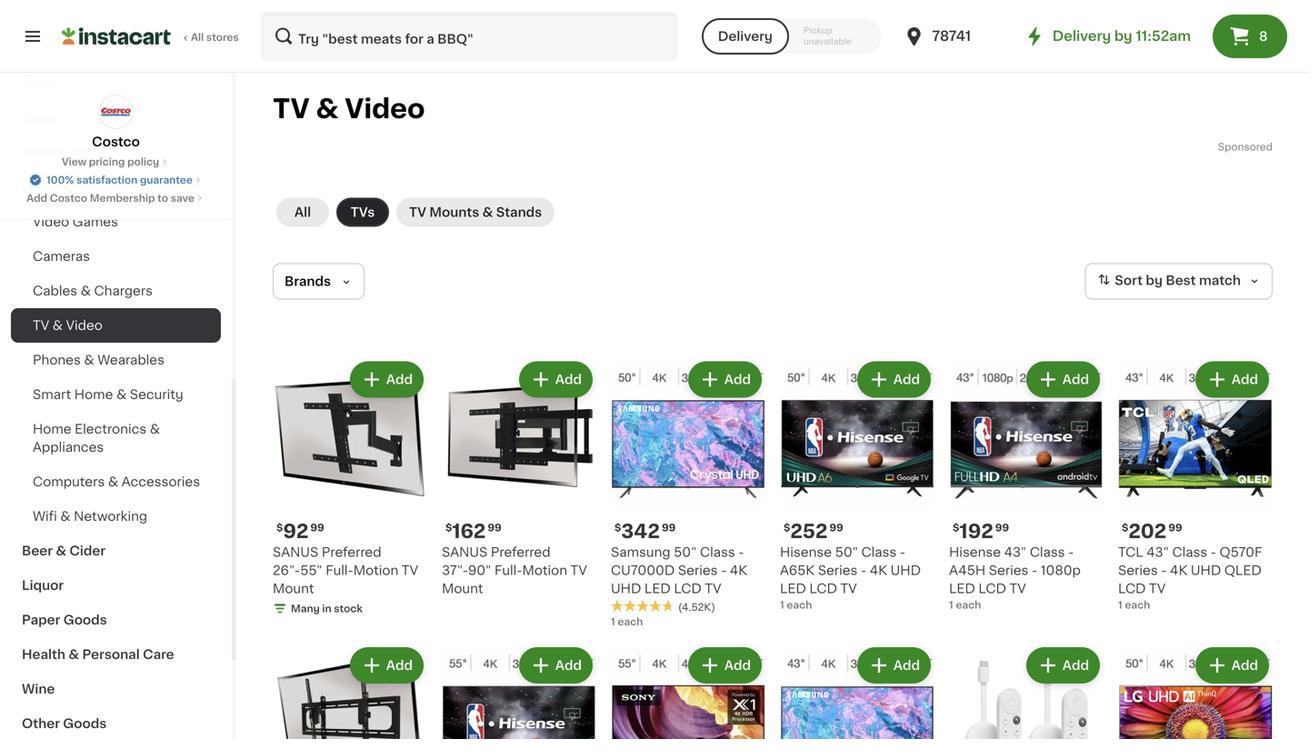 Task type: locate. For each thing, give the bounding box(es) containing it.
led down cu7000d
[[645, 583, 671, 595]]

0 vertical spatial home
[[74, 388, 113, 401]]

2 horizontal spatial 4k
[[1171, 564, 1188, 577]]

preferred up 90"
[[491, 546, 551, 559]]

sanus up "26"-"
[[273, 546, 319, 559]]

2 43" from the left
[[1147, 546, 1170, 559]]

mount down "26"-"
[[273, 583, 314, 595]]

1 horizontal spatial mount
[[442, 583, 483, 595]]

$ up tcl
[[1122, 523, 1129, 533]]

1 horizontal spatial sanus
[[442, 546, 488, 559]]

& inside the health & personal care link
[[69, 649, 79, 661]]

99
[[310, 523, 324, 533], [488, 523, 502, 533], [662, 523, 676, 533], [830, 523, 844, 533], [996, 523, 1010, 533], [1169, 523, 1183, 533]]

home down phones & wearables
[[74, 388, 113, 401]]

1 horizontal spatial preferred
[[491, 546, 551, 559]]

class for 252
[[862, 546, 897, 559]]

1 down the a45h
[[950, 600, 954, 610]]

full- for 92
[[326, 564, 354, 577]]

sort by
[[1115, 274, 1163, 287]]

2 goods from the top
[[63, 718, 107, 730]]

cameras link
[[11, 239, 221, 274]]

tvs link
[[337, 198, 389, 227]]

1 mount from the left
[[273, 583, 314, 595]]

all for all
[[295, 206, 311, 219]]

& inside phones & wearables link
[[84, 354, 94, 367]]

0 horizontal spatial mount
[[273, 583, 314, 595]]

lcd inside the hisense 43" class - a45h series - 1080p led lcd tv 1 each
[[979, 583, 1007, 595]]

samsung
[[611, 546, 671, 559]]

50" for hisense
[[836, 546, 859, 559]]

3 series from the left
[[989, 564, 1029, 577]]

led inside 'hisense 50" class - a65k series - 4k uhd led lcd tv 1 each'
[[780, 583, 807, 595]]

0 horizontal spatial costco
[[50, 193, 87, 203]]

series down tcl
[[1119, 564, 1159, 577]]

motion inside the sanus preferred 26"-55" full-motion tv mount
[[354, 564, 399, 577]]

home inside 'link'
[[74, 388, 113, 401]]

4k
[[730, 564, 748, 577], [870, 564, 888, 577], [1171, 564, 1188, 577]]

99 right 192
[[996, 523, 1010, 533]]

product group containing 202
[[1119, 358, 1273, 613]]

delivery inside delivery button
[[718, 30, 773, 43]]

0 vertical spatial goods
[[63, 614, 107, 627]]

0 horizontal spatial all
[[191, 32, 204, 42]]

uhd left the a45h
[[891, 564, 921, 577]]

satisfaction
[[77, 175, 138, 185]]

5 $ from the left
[[953, 523, 960, 533]]

nsored
[[1238, 142, 1273, 152]]

$ inside $ 342 99
[[615, 523, 622, 533]]

computers & accessories link
[[11, 465, 221, 499]]

11:52am
[[1136, 30, 1192, 43]]

lcd inside "tcl 43" class - q570f series - 4k uhd qled lcd tv 1 each"
[[1119, 583, 1146, 595]]

4k down $ 202 99
[[1171, 564, 1188, 577]]

1 vertical spatial by
[[1146, 274, 1163, 287]]

membership
[[90, 193, 155, 203]]

electronics inside electronics link
[[22, 146, 96, 159]]

0 horizontal spatial sanus
[[273, 546, 319, 559]]

mount
[[273, 583, 314, 595], [442, 583, 483, 595]]

2 $ from the left
[[446, 523, 452, 533]]

each down "a65k"
[[787, 600, 812, 610]]

3 led from the left
[[950, 583, 976, 595]]

4k left "a65k"
[[730, 564, 748, 577]]

99 for 202
[[1169, 523, 1183, 533]]

0 horizontal spatial led
[[645, 583, 671, 595]]

tv inside samsung 50" class - cu7000d series - 4k uhd led lcd tv
[[705, 583, 722, 595]]

product group containing 192
[[950, 358, 1104, 613]]

1 full- from the left
[[326, 564, 354, 577]]

1 vertical spatial electronics
[[75, 423, 147, 436]]

1 down cu7000d
[[611, 617, 616, 627]]

tv inside "tcl 43" class - q570f series - 4k uhd qled lcd tv 1 each"
[[1150, 583, 1166, 595]]

series for 252
[[818, 564, 858, 577]]

100%
[[46, 175, 74, 185]]

1 4k from the left
[[730, 564, 748, 577]]

0 horizontal spatial 50"
[[674, 546, 697, 559]]

$ 162 99
[[446, 522, 502, 541]]

series up (4.52k)
[[678, 564, 718, 577]]

cables & chargers link
[[11, 274, 221, 308]]

43" for 192
[[1005, 546, 1027, 559]]

& inside computers & accessories link
[[108, 476, 118, 488]]

4 class from the left
[[1173, 546, 1208, 559]]

all left the stores at the left top of the page
[[191, 32, 204, 42]]

1 motion from the left
[[354, 564, 399, 577]]

cider
[[70, 545, 106, 558]]

mount inside the sanus preferred 26"-55" full-motion tv mount
[[273, 583, 314, 595]]

lcd up (4.52k)
[[674, 583, 702, 595]]

4k inside "tcl 43" class - q570f series - 4k uhd qled lcd tv 1 each"
[[1171, 564, 1188, 577]]

0 horizontal spatial 43"
[[1005, 546, 1027, 559]]

mount inside sanus preferred 37"-90" full-motion tv mount
[[442, 583, 483, 595]]

delivery
[[1053, 30, 1112, 43], [718, 30, 773, 43]]

1 horizontal spatial home
[[74, 388, 113, 401]]

50"
[[674, 546, 697, 559], [836, 546, 859, 559]]

by inside delivery by 11:52am link
[[1115, 30, 1133, 43]]

43" inside the hisense 43" class - a45h series - 1080p led lcd tv 1 each
[[1005, 546, 1027, 559]]

best match
[[1166, 274, 1242, 287]]

delivery inside delivery by 11:52am link
[[1053, 30, 1112, 43]]

add button
[[352, 363, 422, 396], [521, 363, 591, 396], [690, 363, 760, 396], [859, 363, 930, 396], [1029, 363, 1099, 396], [1198, 363, 1268, 396], [352, 649, 422, 682], [521, 649, 591, 682], [690, 649, 760, 682], [859, 649, 930, 682], [1029, 649, 1099, 682], [1198, 649, 1268, 682]]

hisense inside 'hisense 50" class - a65k series - 4k uhd led lcd tv 1 each'
[[780, 546, 832, 559]]

2 horizontal spatial led
[[950, 583, 976, 595]]

tcl
[[1119, 546, 1144, 559]]

99 for 342
[[662, 523, 676, 533]]

class inside "tcl 43" class - q570f series - 4k uhd qled lcd tv 1 each"
[[1173, 546, 1208, 559]]

-
[[739, 546, 744, 559], [900, 546, 906, 559], [1069, 546, 1074, 559], [1211, 546, 1217, 559], [721, 564, 727, 577], [861, 564, 867, 577], [1032, 564, 1038, 577], [1162, 564, 1167, 577]]

1 horizontal spatial tv & video
[[273, 96, 425, 122]]

192
[[960, 522, 994, 541]]

led inside the hisense 43" class - a45h series - 1080p led lcd tv 1 each
[[950, 583, 976, 595]]

uhd inside 'hisense 50" class - a65k series - 4k uhd led lcd tv 1 each'
[[891, 564, 921, 577]]

hisense inside the hisense 43" class - a45h series - 1080p led lcd tv 1 each
[[950, 546, 1001, 559]]

match
[[1200, 274, 1242, 287]]

series right the a45h
[[989, 564, 1029, 577]]

$ up 37"-
[[446, 523, 452, 533]]

motion right 90"
[[523, 564, 568, 577]]

1
[[780, 600, 785, 610], [950, 600, 954, 610], [1119, 600, 1123, 610], [611, 617, 616, 627]]

class
[[700, 546, 736, 559], [862, 546, 897, 559], [1030, 546, 1066, 559], [1173, 546, 1208, 559]]

342
[[622, 522, 660, 541]]

$ up "26"-"
[[277, 523, 283, 533]]

preferred for 92
[[322, 546, 382, 559]]

99 right 162
[[488, 523, 502, 533]]

1 down "a65k"
[[780, 600, 785, 610]]

2 sanus from the left
[[442, 546, 488, 559]]

99 inside $ 202 99
[[1169, 523, 1183, 533]]

guarantee
[[140, 175, 193, 185]]

43" inside "tcl 43" class - q570f series - 4k uhd qled lcd tv 1 each"
[[1147, 546, 1170, 559]]

uhd down cu7000d
[[611, 583, 642, 595]]

2 horizontal spatial uhd
[[1191, 564, 1222, 577]]

phones
[[33, 354, 81, 367]]

beer
[[22, 545, 53, 558]]

1 down tcl
[[1119, 600, 1123, 610]]

162
[[452, 522, 486, 541]]

99 inside $ 252 99
[[830, 523, 844, 533]]

0 vertical spatial by
[[1115, 30, 1133, 43]]

4 $ from the left
[[784, 523, 791, 533]]

3 $ from the left
[[615, 523, 622, 533]]

1 series from the left
[[678, 564, 718, 577]]

1 lcd from the left
[[674, 583, 702, 595]]

2 series from the left
[[818, 564, 858, 577]]

1 sanus from the left
[[273, 546, 319, 559]]

$ up "a65k"
[[784, 523, 791, 533]]

lcd for hisense
[[810, 583, 838, 595]]

motion inside sanus preferred 37"-90" full-motion tv mount
[[523, 564, 568, 577]]

series inside 'hisense 50" class - a65k series - 4k uhd led lcd tv 1 each'
[[818, 564, 858, 577]]

pricing
[[89, 157, 125, 167]]

1 horizontal spatial led
[[780, 583, 807, 595]]

0 horizontal spatial 4k
[[730, 564, 748, 577]]

product group containing 252
[[780, 358, 935, 613]]

home
[[74, 388, 113, 401], [33, 423, 72, 436]]

preferred inside the sanus preferred 26"-55" full-motion tv mount
[[322, 546, 382, 559]]

Best match Sort by field
[[1085, 263, 1273, 300]]

0 vertical spatial electronics
[[22, 146, 96, 159]]

50" down $ 252 99
[[836, 546, 859, 559]]

0 horizontal spatial preferred
[[322, 546, 382, 559]]

motion
[[354, 564, 399, 577], [523, 564, 568, 577]]

1 vertical spatial home
[[33, 423, 72, 436]]

each down tcl
[[1125, 600, 1151, 610]]

sanus inside the sanus preferred 26"-55" full-motion tv mount
[[273, 546, 319, 559]]

0 horizontal spatial hisense
[[780, 546, 832, 559]]

hisense for 252
[[780, 546, 832, 559]]

$ for 342
[[615, 523, 622, 533]]

cables & chargers
[[33, 285, 153, 297]]

252
[[791, 522, 828, 541]]

3 lcd from the left
[[979, 583, 1007, 595]]

★★★★★
[[611, 600, 675, 613], [611, 600, 675, 613]]

99 right 92
[[310, 523, 324, 533]]

stores
[[206, 32, 239, 42]]

all left tvs
[[295, 206, 311, 219]]

full- inside the sanus preferred 26"-55" full-motion tv mount
[[326, 564, 354, 577]]

costco down the "100%"
[[50, 193, 87, 203]]

class inside samsung 50" class - cu7000d series - 4k uhd led lcd tv
[[700, 546, 736, 559]]

1 vertical spatial goods
[[63, 718, 107, 730]]

series
[[678, 564, 718, 577], [818, 564, 858, 577], [989, 564, 1029, 577], [1119, 564, 1159, 577]]

3 4k from the left
[[1171, 564, 1188, 577]]

a45h
[[950, 564, 986, 577]]

lcd inside 'hisense 50" class - a65k series - 4k uhd led lcd tv 1 each'
[[810, 583, 838, 595]]

sanus preferred 26"-55" full-motion tv mount
[[273, 546, 418, 595]]

1 43" from the left
[[1005, 546, 1027, 559]]

(4.52k)
[[679, 603, 716, 613]]

mounts
[[430, 206, 480, 219]]

0 horizontal spatial motion
[[354, 564, 399, 577]]

1 vertical spatial costco
[[50, 193, 87, 203]]

stock
[[334, 604, 363, 614]]

4 lcd from the left
[[1119, 583, 1146, 595]]

led for cu7000d
[[645, 583, 671, 595]]

motion up stock
[[354, 564, 399, 577]]

2 preferred from the left
[[491, 546, 551, 559]]

1 class from the left
[[700, 546, 736, 559]]

$ inside $ 192 99
[[953, 523, 960, 533]]

& inside home electronics & appliances
[[150, 423, 160, 436]]

0 horizontal spatial by
[[1115, 30, 1133, 43]]

tv inside sanus preferred 37"-90" full-motion tv mount
[[571, 564, 587, 577]]

product group containing 92
[[273, 358, 427, 620]]

1 inside 'hisense 50" class - a65k series - 4k uhd led lcd tv 1 each'
[[780, 600, 785, 610]]

uhd left qled
[[1191, 564, 1222, 577]]

0 horizontal spatial full-
[[326, 564, 354, 577]]

health & personal care
[[22, 649, 174, 661]]

floral link
[[11, 101, 221, 136]]

4 99 from the left
[[830, 523, 844, 533]]

99 for 252
[[830, 523, 844, 533]]

0 vertical spatial all
[[191, 32, 204, 42]]

1 preferred from the left
[[322, 546, 382, 559]]

1 horizontal spatial 50"
[[836, 546, 859, 559]]

computers & accessories
[[33, 476, 200, 488]]

lcd for samsung
[[674, 583, 702, 595]]

by left 11:52am
[[1115, 30, 1133, 43]]

series inside the hisense 43" class - a45h series - 1080p led lcd tv 1 each
[[989, 564, 1029, 577]]

lcd inside samsung 50" class - cu7000d series - 4k uhd led lcd tv
[[674, 583, 702, 595]]

brands
[[285, 275, 331, 288]]

goods for other goods
[[63, 718, 107, 730]]

led down the a45h
[[950, 583, 976, 595]]

1 horizontal spatial full-
[[495, 564, 523, 577]]

99 inside $ 342 99
[[662, 523, 676, 533]]

led down "a65k"
[[780, 583, 807, 595]]

full- right 90"
[[495, 564, 523, 577]]

2 full- from the left
[[495, 564, 523, 577]]

99 inside $ 162 99
[[488, 523, 502, 533]]

None search field
[[260, 11, 678, 62]]

99 for 92
[[310, 523, 324, 533]]

2 lcd from the left
[[810, 583, 838, 595]]

$ inside $ 202 99
[[1122, 523, 1129, 533]]

costco
[[92, 136, 140, 148], [50, 193, 87, 203]]

5 99 from the left
[[996, 523, 1010, 533]]

1 50" from the left
[[674, 546, 697, 559]]

networking
[[74, 510, 147, 523]]

preferred inside sanus preferred 37"-90" full-motion tv mount
[[491, 546, 551, 559]]

preferred up 55"
[[322, 546, 382, 559]]

series right "a65k"
[[818, 564, 858, 577]]

product group
[[273, 358, 427, 620], [442, 358, 597, 598], [611, 358, 766, 629], [780, 358, 935, 613], [950, 358, 1104, 613], [1119, 358, 1273, 613], [273, 644, 427, 739], [442, 644, 597, 739], [611, 644, 766, 739], [780, 644, 935, 739], [950, 644, 1104, 739], [1119, 644, 1273, 739]]

4 series from the left
[[1119, 564, 1159, 577]]

hisense 43" class - a45h series - 1080p led lcd tv 1 each
[[950, 546, 1081, 610]]

1 led from the left
[[645, 583, 671, 595]]

hisense up "a65k"
[[780, 546, 832, 559]]

home up appliances
[[33, 423, 72, 436]]

cameras
[[33, 250, 90, 263]]

$
[[277, 523, 283, 533], [446, 523, 452, 533], [615, 523, 622, 533], [784, 523, 791, 533], [953, 523, 960, 533], [1122, 523, 1129, 533]]

1 99 from the left
[[310, 523, 324, 533]]

1 vertical spatial tv & video
[[33, 319, 103, 332]]

series inside "tcl 43" class - q570f series - 4k uhd qled lcd tv 1 each"
[[1119, 564, 1159, 577]]

0 horizontal spatial tv & video
[[33, 319, 103, 332]]

1 vertical spatial all
[[295, 206, 311, 219]]

delivery for delivery
[[718, 30, 773, 43]]

1 horizontal spatial uhd
[[891, 564, 921, 577]]

mount down 37"-
[[442, 583, 483, 595]]

1 horizontal spatial 4k
[[870, 564, 888, 577]]

goods up health & personal care
[[63, 614, 107, 627]]

2 99 from the left
[[488, 523, 502, 533]]

full- inside sanus preferred 37"-90" full-motion tv mount
[[495, 564, 523, 577]]

& inside the 'smart home & security' 'link'
[[116, 388, 127, 401]]

4k right "a65k"
[[870, 564, 888, 577]]

phones & wearables link
[[11, 343, 221, 377]]

6 99 from the left
[[1169, 523, 1183, 533]]

$ inside $ 162 99
[[446, 523, 452, 533]]

series inside samsung 50" class - cu7000d series - 4k uhd led lcd tv
[[678, 564, 718, 577]]

by
[[1115, 30, 1133, 43], [1146, 274, 1163, 287]]

wifi & networking
[[33, 510, 147, 523]]

2 50" from the left
[[836, 546, 859, 559]]

add inside 'link'
[[26, 193, 47, 203]]

tv inside the sanus preferred 26"-55" full-motion tv mount
[[402, 564, 418, 577]]

1 horizontal spatial 43"
[[1147, 546, 1170, 559]]

3 class from the left
[[1030, 546, 1066, 559]]

delivery for delivery by 11:52am
[[1053, 30, 1112, 43]]

costco up view pricing policy link
[[92, 136, 140, 148]]

99 right 342
[[662, 523, 676, 533]]

lcd down tcl
[[1119, 583, 1146, 595]]

product group containing 162
[[442, 358, 597, 598]]

full- right 55"
[[326, 564, 354, 577]]

full-
[[326, 564, 354, 577], [495, 564, 523, 577]]

3 99 from the left
[[662, 523, 676, 533]]

1 horizontal spatial delivery
[[1053, 30, 1112, 43]]

preferred
[[322, 546, 382, 559], [491, 546, 551, 559]]

wearables
[[98, 354, 165, 367]]

each inside "tcl 43" class - q570f series - 4k uhd qled lcd tv 1 each"
[[1125, 600, 1151, 610]]

delivery by 11:52am link
[[1024, 25, 1192, 47]]

led inside samsung 50" class - cu7000d series - 4k uhd led lcd tv
[[645, 583, 671, 595]]

1 vertical spatial video
[[33, 216, 69, 228]]

electronics up the "100%"
[[22, 146, 96, 159]]

each down the a45h
[[956, 600, 982, 610]]

instacart logo image
[[62, 25, 171, 47]]

1 hisense from the left
[[780, 546, 832, 559]]

2 led from the left
[[780, 583, 807, 595]]

care
[[143, 649, 174, 661]]

100% satisfaction guarantee
[[46, 175, 193, 185]]

0 horizontal spatial uhd
[[611, 583, 642, 595]]

50" inside samsung 50" class - cu7000d series - 4k uhd led lcd tv
[[674, 546, 697, 559]]

99 inside $ 92 99
[[310, 523, 324, 533]]

43" down $ 202 99
[[1147, 546, 1170, 559]]

0 horizontal spatial delivery
[[718, 30, 773, 43]]

video games link
[[11, 205, 221, 239]]

by for delivery
[[1115, 30, 1133, 43]]

by inside 'best match sort by' field
[[1146, 274, 1163, 287]]

hisense up the a45h
[[950, 546, 1001, 559]]

lcd down "a65k"
[[810, 583, 838, 595]]

sanus
[[273, 546, 319, 559], [442, 546, 488, 559]]

2 4k from the left
[[870, 564, 888, 577]]

beer & cider
[[22, 545, 106, 558]]

0 horizontal spatial home
[[33, 423, 72, 436]]

sanus inside sanus preferred 37"-90" full-motion tv mount
[[442, 546, 488, 559]]

by right sort
[[1146, 274, 1163, 287]]

0 vertical spatial video
[[345, 96, 425, 122]]

1 horizontal spatial motion
[[523, 564, 568, 577]]

electronics down the smart home & security
[[75, 423, 147, 436]]

smart home & security link
[[11, 377, 221, 412]]

costco link
[[92, 95, 140, 151]]

other goods
[[22, 718, 107, 730]]

beer & cider link
[[11, 534, 221, 568]]

1 goods from the top
[[63, 614, 107, 627]]

full- for 162
[[495, 564, 523, 577]]

hisense
[[780, 546, 832, 559], [950, 546, 1001, 559]]

0 vertical spatial costco
[[92, 136, 140, 148]]

1 horizontal spatial all
[[295, 206, 311, 219]]

2 class from the left
[[862, 546, 897, 559]]

2 mount from the left
[[442, 583, 483, 595]]

$ inside $ 252 99
[[784, 523, 791, 533]]

90"
[[468, 564, 492, 577]]

2 motion from the left
[[523, 564, 568, 577]]

lcd down the a45h
[[979, 583, 1007, 595]]

class inside 'hisense 50" class - a65k series - 4k uhd led lcd tv 1 each'
[[862, 546, 897, 559]]

6 $ from the left
[[1122, 523, 1129, 533]]

99 right 252
[[830, 523, 844, 533]]

by for sort
[[1146, 274, 1163, 287]]

$ up samsung
[[615, 523, 622, 533]]

4k for 202
[[1171, 564, 1188, 577]]

goods
[[63, 614, 107, 627], [63, 718, 107, 730]]

4k inside 'hisense 50" class - a65k series - 4k uhd led lcd tv 1 each'
[[870, 564, 888, 577]]

99 right 202
[[1169, 523, 1183, 533]]

uhd inside "tcl 43" class - q570f series - 4k uhd qled lcd tv 1 each"
[[1191, 564, 1222, 577]]

$ inside $ 92 99
[[277, 523, 283, 533]]

save
[[171, 193, 195, 203]]

lcd for tcl
[[1119, 583, 1146, 595]]

50" inside 'hisense 50" class - a65k series - 4k uhd led lcd tv 1 each'
[[836, 546, 859, 559]]

$ up the a45h
[[953, 523, 960, 533]]

50" right samsung
[[674, 546, 697, 559]]

goods right other
[[63, 718, 107, 730]]

43" down $ 192 99
[[1005, 546, 1027, 559]]

class inside the hisense 43" class - a45h series - 1080p led lcd tv 1 each
[[1030, 546, 1066, 559]]

99 inside $ 192 99
[[996, 523, 1010, 533]]

$ for 252
[[784, 523, 791, 533]]

each
[[787, 600, 812, 610], [956, 600, 982, 610], [1125, 600, 1151, 610], [618, 617, 643, 627]]

1 $ from the left
[[277, 523, 283, 533]]

sanus up 37"-
[[442, 546, 488, 559]]

1 horizontal spatial hisense
[[950, 546, 1001, 559]]

1 horizontal spatial by
[[1146, 274, 1163, 287]]

2 hisense from the left
[[950, 546, 1001, 559]]



Task type: vqa. For each thing, say whether or not it's contained in the screenshot.
THE WINE SHOP image
no



Task type: describe. For each thing, give the bounding box(es) containing it.
99 for 162
[[488, 523, 502, 533]]

goods for paper goods
[[63, 614, 107, 627]]

video games
[[33, 216, 118, 228]]

paper
[[22, 614, 60, 627]]

health
[[22, 649, 65, 661]]

series for 202
[[1119, 564, 1159, 577]]

liquor link
[[11, 568, 221, 603]]

view pricing policy
[[62, 157, 159, 167]]

liquor
[[22, 579, 64, 592]]

wine link
[[11, 672, 221, 707]]

$ for 202
[[1122, 523, 1129, 533]]

$ for 192
[[953, 523, 960, 533]]

all link
[[277, 198, 329, 227]]

each inside the hisense 43" class - a45h series - 1080p led lcd tv 1 each
[[956, 600, 982, 610]]

$ for 162
[[446, 523, 452, 533]]

$ 202 99
[[1122, 522, 1183, 541]]

uhd inside samsung 50" class - cu7000d series - 4k uhd led lcd tv
[[611, 583, 642, 595]]

2 vertical spatial video
[[66, 319, 103, 332]]

costco logo image
[[99, 95, 133, 129]]

& inside tv & video link
[[53, 319, 63, 332]]

security
[[130, 388, 183, 401]]

hisense for 192
[[950, 546, 1001, 559]]

computers
[[33, 476, 105, 488]]

class for 202
[[1173, 546, 1208, 559]]

product group containing 342
[[611, 358, 766, 629]]

0 vertical spatial tv & video
[[273, 96, 425, 122]]

chargers
[[94, 285, 153, 297]]

55"
[[300, 564, 323, 577]]

& inside beer & cider link
[[56, 545, 66, 558]]

hisense 50" class - a65k series - 4k uhd led lcd tv 1 each
[[780, 546, 921, 610]]

delivery button
[[702, 18, 789, 55]]

1 each
[[611, 617, 643, 627]]

led for a65k
[[780, 583, 807, 595]]

4k inside samsung 50" class - cu7000d series - 4k uhd led lcd tv
[[730, 564, 748, 577]]

qled
[[1225, 564, 1262, 577]]

class for 192
[[1030, 546, 1066, 559]]

tv mounts & stands link
[[397, 198, 555, 227]]

all stores
[[191, 32, 239, 42]]

view
[[62, 157, 86, 167]]

26"-
[[273, 564, 300, 577]]

$ 192 99
[[953, 522, 1010, 541]]

8
[[1260, 30, 1268, 43]]

paper goods link
[[11, 603, 221, 638]]

mount for 92
[[273, 583, 314, 595]]

all for all stores
[[191, 32, 204, 42]]

add costco membership to save
[[26, 193, 195, 203]]

all stores link
[[62, 11, 240, 62]]

electronics link
[[11, 136, 221, 170]]

uhd for 202
[[1191, 564, 1222, 577]]

& inside "wifi & networking" link
[[60, 510, 71, 523]]

tv mounts & stands
[[409, 206, 542, 219]]

& inside cables & chargers link
[[81, 285, 91, 297]]

baby link
[[11, 66, 221, 101]]

spo
[[1219, 142, 1238, 152]]

accessories
[[122, 476, 200, 488]]

appliances
[[33, 441, 104, 454]]

in
[[322, 604, 332, 614]]

78741
[[933, 30, 972, 43]]

add costco membership to save link
[[26, 191, 205, 206]]

50" for samsung
[[674, 546, 697, 559]]

1 inside the hisense 43" class - a45h series - 1080p led lcd tv 1 each
[[950, 600, 954, 610]]

personal
[[82, 649, 140, 661]]

$ for 92
[[277, 523, 283, 533]]

preferred for 162
[[491, 546, 551, 559]]

games
[[73, 216, 118, 228]]

37"-
[[442, 564, 468, 577]]

mount for 162
[[442, 583, 483, 595]]

202
[[1129, 522, 1167, 541]]

cu7000d
[[611, 564, 675, 577]]

many
[[291, 604, 320, 614]]

motion for 92
[[354, 564, 399, 577]]

$ 252 99
[[784, 522, 844, 541]]

audio
[[33, 181, 70, 194]]

other goods link
[[11, 707, 221, 739]]

each inside 'hisense 50" class - a65k series - 4k uhd led lcd tv 1 each'
[[787, 600, 812, 610]]

43" for 202
[[1147, 546, 1170, 559]]

tvs
[[351, 206, 375, 219]]

smart
[[33, 388, 71, 401]]

other
[[22, 718, 60, 730]]

99 for 192
[[996, 523, 1010, 533]]

electronics inside home electronics & appliances
[[75, 423, 147, 436]]

service type group
[[702, 18, 882, 55]]

tv inside the hisense 43" class - a45h series - 1080p led lcd tv 1 each
[[1010, 583, 1027, 595]]

delivery by 11:52am
[[1053, 30, 1192, 43]]

tv inside 'hisense 50" class - a65k series - 4k uhd led lcd tv 1 each'
[[841, 583, 857, 595]]

1 horizontal spatial costco
[[92, 136, 140, 148]]

each down cu7000d
[[618, 617, 643, 627]]

best
[[1166, 274, 1197, 287]]

home electronics & appliances link
[[11, 412, 221, 465]]

& inside tv mounts & stands link
[[483, 206, 493, 219]]

baby
[[22, 77, 56, 90]]

audio link
[[11, 170, 221, 205]]

1080p
[[1041, 564, 1081, 577]]

many in stock
[[291, 604, 363, 614]]

sanus for 162
[[442, 546, 488, 559]]

$ 92 99
[[277, 522, 324, 541]]

sanus for 92
[[273, 546, 319, 559]]

78741 button
[[904, 11, 1013, 62]]

8 button
[[1213, 15, 1288, 58]]

1 inside "tcl 43" class - q570f series - 4k uhd qled lcd tv 1 each"
[[1119, 600, 1123, 610]]

to
[[158, 193, 168, 203]]

100% satisfaction guarantee button
[[28, 169, 204, 187]]

uhd for 252
[[891, 564, 921, 577]]

motion for 162
[[523, 564, 568, 577]]

series for 192
[[989, 564, 1029, 577]]

4k for 252
[[870, 564, 888, 577]]

paper goods
[[22, 614, 107, 627]]

samsung 50" class - cu7000d series - 4k uhd led lcd tv
[[611, 546, 748, 595]]

costco inside 'link'
[[50, 193, 87, 203]]

a65k
[[780, 564, 815, 577]]

wifi
[[33, 510, 57, 523]]

sort
[[1115, 274, 1143, 287]]

Search field
[[262, 13, 677, 60]]

floral
[[22, 112, 58, 125]]

92
[[283, 522, 309, 541]]

home inside home electronics & appliances
[[33, 423, 72, 436]]



